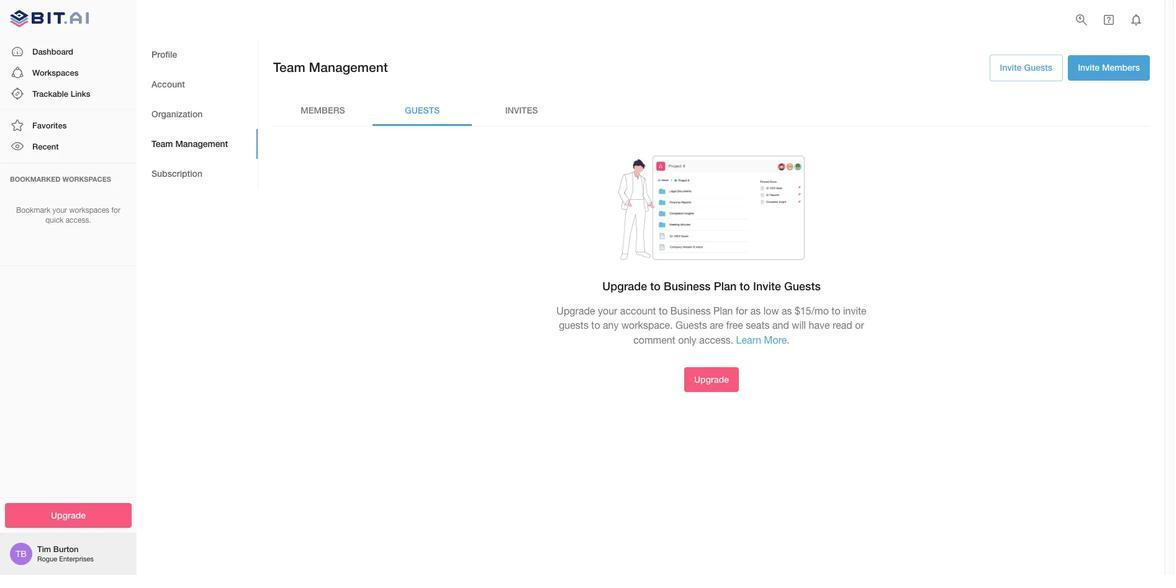 Task type: vqa. For each thing, say whether or not it's contained in the screenshot.
dialog
no



Task type: describe. For each thing, give the bounding box(es) containing it.
members
[[1102, 62, 1140, 73]]

0 vertical spatial business
[[664, 279, 711, 293]]

management inside tab list
[[175, 138, 228, 149]]

guests inside upgrade your account to business plan for as low as $15/mo to invite guests to any workspace. guests are free seats and will have read or comment only access.
[[676, 320, 707, 331]]

workspaces
[[69, 206, 109, 215]]

access. inside upgrade your account to business plan for as low as $15/mo to invite guests to any workspace. guests are free seats and will have read or comment only access.
[[699, 334, 733, 346]]

access. inside bookmark your workspaces for quick access.
[[66, 216, 91, 225]]

account link
[[137, 70, 258, 99]]

profile
[[152, 49, 177, 59]]

workspaces button
[[0, 62, 137, 83]]

trackable links button
[[0, 83, 137, 104]]

favorites
[[32, 121, 67, 131]]

tim burton rogue enterprises
[[37, 545, 94, 564]]

workspace.
[[622, 320, 673, 331]]

0 vertical spatial team management
[[273, 60, 388, 75]]

any
[[603, 320, 619, 331]]

read
[[833, 320, 853, 331]]

2 as from the left
[[782, 306, 792, 317]]

invite for invite members
[[1078, 62, 1100, 73]]

to left the any
[[591, 320, 600, 331]]

to up 'account'
[[650, 279, 661, 293]]

team inside team management link
[[152, 138, 173, 149]]

account
[[620, 306, 656, 317]]

$15/mo
[[795, 306, 829, 317]]

trackable links
[[32, 89, 90, 99]]

bookmarked workspaces
[[10, 175, 111, 183]]

trackable
[[32, 89, 68, 99]]

more.
[[764, 334, 790, 346]]

to up workspace.
[[659, 306, 668, 317]]

workspaces
[[62, 175, 111, 183]]

0 horizontal spatial invite
[[753, 279, 781, 293]]

to up 'read'
[[832, 306, 841, 317]]

bookmark
[[16, 206, 50, 215]]

links
[[71, 89, 90, 99]]

learn more. link
[[736, 334, 790, 346]]

team management link
[[137, 129, 258, 159]]

to up free
[[740, 279, 750, 293]]

guests inside button
[[1024, 62, 1053, 73]]

1 horizontal spatial upgrade button
[[684, 367, 739, 393]]

1 vertical spatial guests
[[784, 279, 821, 293]]

upgrade up burton at left
[[51, 510, 86, 521]]

your for account
[[598, 306, 618, 317]]

business inside upgrade your account to business plan for as low as $15/mo to invite guests to any workspace. guests are free seats and will have read or comment only access.
[[671, 306, 711, 317]]

0 vertical spatial team
[[273, 60, 305, 75]]

invite guests button
[[990, 55, 1063, 81]]

quick
[[45, 216, 64, 225]]

tb
[[16, 550, 27, 560]]

seats
[[746, 320, 770, 331]]

organization
[[152, 109, 203, 119]]

1 vertical spatial upgrade button
[[5, 503, 132, 528]]

guests button
[[373, 96, 472, 126]]

plan inside upgrade your account to business plan for as low as $15/mo to invite guests to any workspace. guests are free seats and will have read or comment only access.
[[714, 306, 733, 317]]

recent
[[32, 142, 59, 152]]



Task type: locate. For each thing, give the bounding box(es) containing it.
access. down are
[[699, 334, 733, 346]]

low
[[764, 306, 779, 317]]

1 horizontal spatial team
[[273, 60, 305, 75]]

have
[[809, 320, 830, 331]]

for up free
[[736, 306, 748, 317]]

1 as from the left
[[751, 306, 761, 317]]

1 horizontal spatial tab list
[[273, 96, 1150, 126]]

dashboard
[[32, 46, 73, 56]]

1 horizontal spatial access.
[[699, 334, 733, 346]]

learn more.
[[736, 334, 790, 346]]

as
[[751, 306, 761, 317], [782, 306, 792, 317]]

team management down organization link at the top left of the page
[[152, 138, 228, 149]]

free
[[726, 320, 743, 331]]

1 horizontal spatial your
[[598, 306, 618, 317]]

as up seats
[[751, 306, 761, 317]]

1 horizontal spatial guests
[[784, 279, 821, 293]]

dashboard button
[[0, 41, 137, 62]]

1 vertical spatial management
[[175, 138, 228, 149]]

guests
[[405, 105, 440, 116]]

learn
[[736, 334, 761, 346]]

invite members button
[[1068, 55, 1150, 80]]

upgrade your account to business plan for as low as $15/mo to invite guests to any workspace. guests are free seats and will have read or comment only access.
[[557, 306, 867, 346]]

0 vertical spatial management
[[309, 60, 388, 75]]

upgrade button down only
[[684, 367, 739, 393]]

management down organization link at the top left of the page
[[175, 138, 228, 149]]

invites button
[[472, 96, 571, 126]]

tab list containing members
[[273, 96, 1150, 126]]

upgrade button up burton at left
[[5, 503, 132, 528]]

0 vertical spatial guests
[[1024, 62, 1053, 73]]

0 vertical spatial plan
[[714, 279, 737, 293]]

team up subscription
[[152, 138, 173, 149]]

organization link
[[137, 99, 258, 129]]

your for workspaces
[[53, 206, 67, 215]]

1 vertical spatial team management
[[152, 138, 228, 149]]

bookmarked
[[10, 175, 61, 183]]

business up upgrade your account to business plan for as low as $15/mo to invite guests to any workspace. guests are free seats and will have read or comment only access.
[[664, 279, 711, 293]]

invite guests
[[1000, 62, 1053, 73]]

1 horizontal spatial as
[[782, 306, 792, 317]]

1 vertical spatial access.
[[699, 334, 733, 346]]

are
[[710, 320, 724, 331]]

1 vertical spatial business
[[671, 306, 711, 317]]

members button
[[273, 96, 373, 126]]

upgrade
[[603, 279, 647, 293], [557, 306, 595, 317], [694, 374, 729, 385], [51, 510, 86, 521]]

business up only
[[671, 306, 711, 317]]

upgrade up 'account'
[[603, 279, 647, 293]]

rogue
[[37, 556, 57, 564]]

account
[[152, 79, 185, 89]]

only
[[678, 334, 697, 346]]

0 vertical spatial for
[[111, 206, 120, 215]]

0 vertical spatial upgrade button
[[684, 367, 739, 393]]

1 vertical spatial team
[[152, 138, 173, 149]]

to
[[650, 279, 661, 293], [740, 279, 750, 293], [659, 306, 668, 317], [832, 306, 841, 317], [591, 320, 600, 331]]

invite members
[[1078, 62, 1140, 73]]

your inside upgrade your account to business plan for as low as $15/mo to invite guests to any workspace. guests are free seats and will have read or comment only access.
[[598, 306, 618, 317]]

tab list
[[137, 40, 258, 189], [273, 96, 1150, 126]]

0 horizontal spatial for
[[111, 206, 120, 215]]

members
[[301, 105, 345, 116]]

enterprises
[[59, 556, 94, 564]]

invite
[[843, 306, 867, 317]]

team up members
[[273, 60, 305, 75]]

for inside bookmark your workspaces for quick access.
[[111, 206, 120, 215]]

0 horizontal spatial guests
[[676, 320, 707, 331]]

1 vertical spatial plan
[[714, 306, 733, 317]]

business
[[664, 279, 711, 293], [671, 306, 711, 317]]

as right low
[[782, 306, 792, 317]]

tim
[[37, 545, 51, 555]]

upgrade up guests
[[557, 306, 595, 317]]

management
[[309, 60, 388, 75], [175, 138, 228, 149]]

comment
[[634, 334, 676, 346]]

invite for invite guests
[[1000, 62, 1022, 73]]

for inside upgrade your account to business plan for as low as $15/mo to invite guests to any workspace. guests are free seats and will have read or comment only access.
[[736, 306, 748, 317]]

burton
[[53, 545, 79, 555]]

1 horizontal spatial invite
[[1000, 62, 1022, 73]]

or
[[855, 320, 864, 331]]

0 horizontal spatial access.
[[66, 216, 91, 225]]

your
[[53, 206, 67, 215], [598, 306, 618, 317]]

1 horizontal spatial team management
[[273, 60, 388, 75]]

team management up members
[[273, 60, 388, 75]]

upgrade inside upgrade your account to business plan for as low as $15/mo to invite guests to any workspace. guests are free seats and will have read or comment only access.
[[557, 306, 595, 317]]

1 horizontal spatial management
[[309, 60, 388, 75]]

0 horizontal spatial your
[[53, 206, 67, 215]]

for right "workspaces"
[[111, 206, 120, 215]]

0 vertical spatial access.
[[66, 216, 91, 225]]

subscription link
[[137, 159, 258, 189]]

will
[[792, 320, 806, 331]]

2 horizontal spatial guests
[[1024, 62, 1053, 73]]

access. down "workspaces"
[[66, 216, 91, 225]]

1 horizontal spatial for
[[736, 306, 748, 317]]

profile link
[[137, 40, 258, 70]]

for
[[111, 206, 120, 215], [736, 306, 748, 317]]

and
[[772, 320, 789, 331]]

your inside bookmark your workspaces for quick access.
[[53, 206, 67, 215]]

workspaces
[[32, 68, 79, 77]]

0 horizontal spatial management
[[175, 138, 228, 149]]

tab list containing profile
[[137, 40, 258, 189]]

2 plan from the top
[[714, 306, 733, 317]]

1 vertical spatial your
[[598, 306, 618, 317]]

upgrade to business plan to invite guests
[[603, 279, 821, 293]]

0 horizontal spatial upgrade button
[[5, 503, 132, 528]]

0 horizontal spatial tab list
[[137, 40, 258, 189]]

invite
[[1000, 62, 1022, 73], [1078, 62, 1100, 73], [753, 279, 781, 293]]

team management inside tab list
[[152, 138, 228, 149]]

favorites button
[[0, 115, 137, 136]]

upgrade button
[[684, 367, 739, 393], [5, 503, 132, 528]]

team
[[273, 60, 305, 75], [152, 138, 173, 149]]

your up the quick
[[53, 206, 67, 215]]

0 vertical spatial your
[[53, 206, 67, 215]]

1 vertical spatial for
[[736, 306, 748, 317]]

guests
[[559, 320, 589, 331]]

2 horizontal spatial invite
[[1078, 62, 1100, 73]]

guests
[[1024, 62, 1053, 73], [784, 279, 821, 293], [676, 320, 707, 331]]

2 vertical spatial guests
[[676, 320, 707, 331]]

upgrade down only
[[694, 374, 729, 385]]

subscription
[[152, 168, 202, 179]]

your up the any
[[598, 306, 618, 317]]

0 horizontal spatial team
[[152, 138, 173, 149]]

bookmark your workspaces for quick access.
[[16, 206, 120, 225]]

plan
[[714, 279, 737, 293], [714, 306, 733, 317]]

invites
[[505, 105, 538, 116]]

team management
[[273, 60, 388, 75], [152, 138, 228, 149]]

0 horizontal spatial team management
[[152, 138, 228, 149]]

recent button
[[0, 136, 137, 157]]

1 plan from the top
[[714, 279, 737, 293]]

management up members
[[309, 60, 388, 75]]

access.
[[66, 216, 91, 225], [699, 334, 733, 346]]

0 horizontal spatial as
[[751, 306, 761, 317]]



